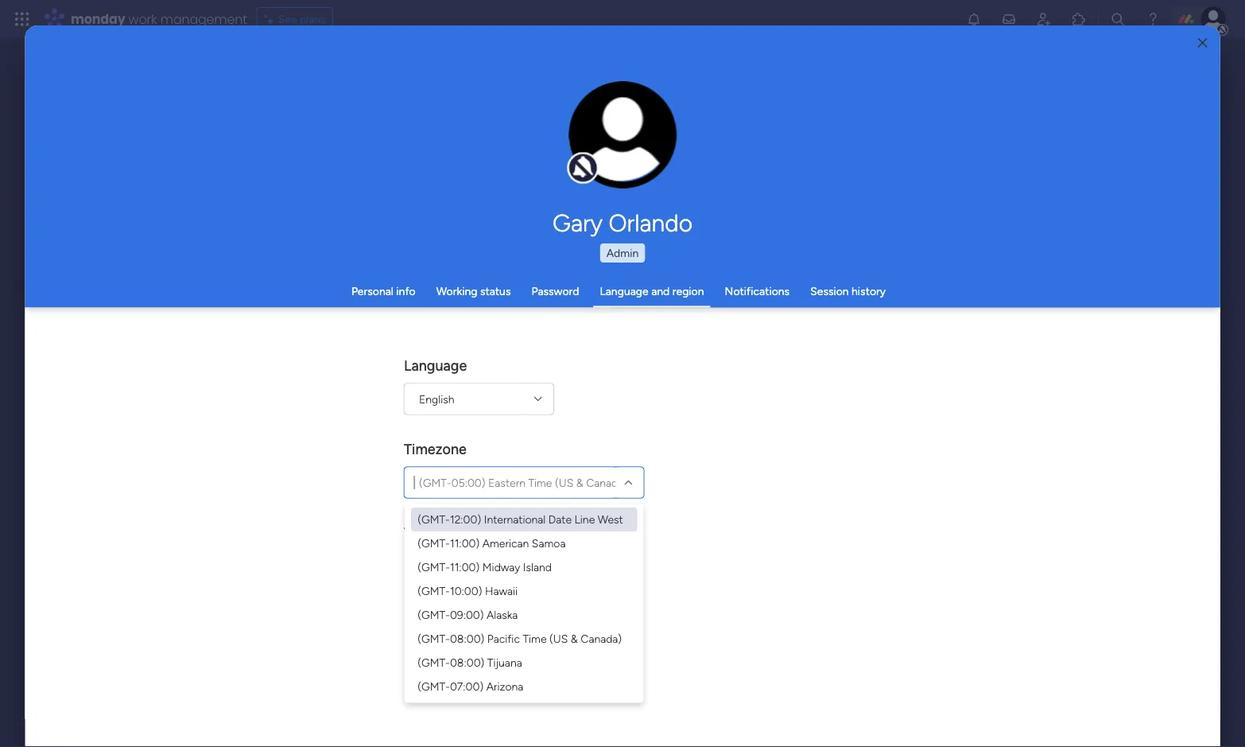 Task type: locate. For each thing, give the bounding box(es) containing it.
1 vertical spatial 08:00)
[[450, 656, 485, 669]]

2 2023 from the top
[[499, 674, 525, 687]]

date left the line at the bottom
[[549, 512, 572, 526]]

2 08:00) from the top
[[450, 656, 485, 669]]

12:44 for 12:44
[[480, 576, 510, 590]]

07:00)
[[450, 679, 484, 693]]

0 horizontal spatial language
[[404, 357, 467, 374]]

language
[[600, 284, 649, 298], [404, 357, 467, 374]]

1 vertical spatial (us
[[550, 632, 568, 645]]

notifications
[[725, 284, 790, 298]]

session history
[[811, 284, 886, 298]]

language for language
[[404, 357, 467, 374]]

(us right pacific
[[550, 632, 568, 645]]

format down 09:00)
[[438, 625, 482, 642]]

eastern
[[489, 476, 526, 489]]

time
[[529, 476, 552, 489], [404, 524, 436, 541], [523, 632, 547, 645]]

1 vertical spatial 12:44
[[480, 576, 510, 590]]

(gmt-08:00) tijuana
[[418, 656, 522, 669]]

0 vertical spatial time
[[529, 476, 552, 489]]

17
[[428, 674, 439, 687]]

line
[[575, 512, 595, 526]]

0 vertical spatial format
[[439, 524, 483, 541]]

0 vertical spatial &
[[577, 476, 584, 489]]

hours
[[443, 552, 475, 566], [445, 576, 477, 590]]

1 vertical spatial date
[[404, 625, 435, 642]]

see
[[278, 12, 297, 26]]

0 horizontal spatial date
[[404, 625, 435, 642]]

arizona
[[486, 679, 524, 693]]

canada) for (gmt-08:00) pacific time (us & canada)
[[581, 632, 622, 645]]

format
[[439, 524, 483, 541], [438, 625, 482, 642]]

language up english
[[404, 357, 467, 374]]

1 08:00) from the top
[[450, 632, 485, 645]]

0 vertical spatial 12:44
[[478, 552, 507, 566]]

05:00)
[[452, 476, 486, 489]]

0 vertical spatial 2023
[[499, 652, 525, 665]]

(gmt- for (gmt-10:00) hawaii
[[418, 584, 450, 597]]

08:00) up 'november,'
[[450, 656, 485, 669]]

time right pacific
[[523, 632, 547, 645]]

0 vertical spatial 11:00)
[[450, 536, 480, 550]]

12
[[428, 552, 440, 566]]

hours right 12
[[443, 552, 475, 566]]

hours for 24 hours
[[445, 576, 477, 590]]

pacific
[[487, 632, 520, 645]]

(gmt-07:00) arizona
[[418, 679, 524, 693]]

1 2023 from the top
[[499, 652, 525, 665]]

region
[[673, 284, 705, 298]]

date up november
[[404, 625, 435, 642]]

1 horizontal spatial language
[[600, 284, 649, 298]]

& up the line at the bottom
[[577, 476, 584, 489]]

08:00) up november 17, 2023
[[450, 632, 485, 645]]

1 vertical spatial 11:00)
[[450, 560, 480, 574]]

& for (gmt-05:00) eastern time (us & canada)
[[577, 476, 584, 489]]

(gmt- for (gmt-12:00) international date line west
[[418, 512, 450, 526]]

(gmt- for (gmt-08:00) pacific time (us & canada)
[[418, 632, 450, 645]]

0 vertical spatial canada)
[[587, 476, 628, 489]]

session history link
[[811, 284, 886, 298]]

time right eastern in the left bottom of the page
[[529, 476, 552, 489]]

monday
[[71, 10, 125, 28]]

1 vertical spatial format
[[438, 625, 482, 642]]

language left and
[[600, 284, 649, 298]]

(us up (gmt-12:00) international date line west
[[555, 476, 574, 489]]

password link
[[532, 284, 580, 298]]

hours right '24'
[[445, 576, 477, 590]]

(gmt-09:00) alaska
[[418, 608, 518, 621]]

hours for 12 hours
[[443, 552, 475, 566]]

format for time format
[[439, 524, 483, 541]]

0 vertical spatial language
[[600, 284, 649, 298]]

2 11:00) from the top
[[450, 560, 480, 574]]

change
[[590, 143, 625, 156]]

and
[[652, 284, 670, 298]]

1 vertical spatial hours
[[445, 576, 477, 590]]

working status link
[[437, 284, 511, 298]]

(gmt-12:00) international date line west
[[418, 512, 623, 526]]

1 vertical spatial canada)
[[581, 632, 622, 645]]

0 vertical spatial hours
[[443, 552, 475, 566]]

november 17, 2023
[[428, 652, 525, 665]]

2023
[[499, 652, 525, 665], [499, 674, 525, 687]]

12:44 down (gmt-11:00) american samoa
[[478, 552, 507, 566]]

management
[[160, 10, 247, 28]]

apps image
[[1072, 11, 1088, 27]]

see plans
[[278, 12, 326, 26]]

11:00) for american
[[450, 536, 480, 550]]

& for (gmt-08:00) pacific time (us & canada)
[[571, 632, 578, 645]]

11:00) up the 12 hours 12:44 pm
[[450, 536, 480, 550]]

(gmt-10:00) hawaii
[[418, 584, 518, 597]]

2 vertical spatial time
[[523, 632, 547, 645]]

0 vertical spatial 08:00)
[[450, 632, 485, 645]]

17,
[[483, 652, 496, 665]]

time up 12
[[404, 524, 436, 541]]

11:00)
[[450, 536, 480, 550], [450, 560, 480, 574]]

close image
[[1199, 37, 1208, 49]]

see plans button
[[257, 7, 333, 31]]

1 vertical spatial language
[[404, 357, 467, 374]]

24
[[428, 576, 442, 590]]

language and region link
[[600, 284, 705, 298]]

international
[[484, 512, 546, 526]]

password
[[532, 284, 580, 298]]

11:00) up the 24 hours 12:44 at the bottom of page
[[450, 560, 480, 574]]

(gmt- for (gmt-05:00) eastern time (us & canada)
[[419, 476, 452, 489]]

time format
[[404, 524, 483, 541]]

0 vertical spatial (us
[[555, 476, 574, 489]]

2023 down tijuana
[[499, 674, 525, 687]]

(us for eastern
[[555, 476, 574, 489]]

2023 down (gmt-08:00) pacific time (us & canada)
[[499, 652, 525, 665]]

12:44
[[478, 552, 507, 566], [480, 576, 510, 590]]

0 vertical spatial date
[[549, 512, 572, 526]]

gary
[[553, 208, 603, 237]]

12:44 for 12:44 pm
[[478, 552, 507, 566]]

17 november, 2023
[[428, 674, 525, 687]]

(gmt-05:00) eastern time (us & canada)
[[419, 476, 628, 489]]

&
[[577, 476, 584, 489], [571, 632, 578, 645]]

date
[[549, 512, 572, 526], [404, 625, 435, 642]]

time for 05:00)
[[529, 476, 552, 489]]

1 11:00) from the top
[[450, 536, 480, 550]]

& right pacific
[[571, 632, 578, 645]]

1 vertical spatial &
[[571, 632, 578, 645]]

12:44 down the midway
[[480, 576, 510, 590]]

(us
[[555, 476, 574, 489], [550, 632, 568, 645]]

session
[[811, 284, 849, 298]]

island
[[523, 560, 552, 574]]

1 horizontal spatial date
[[549, 512, 572, 526]]

gary orlando button
[[404, 208, 842, 237]]

pm
[[510, 552, 527, 566]]

canada)
[[587, 476, 628, 489], [581, 632, 622, 645]]

format up the 12 hours 12:44 pm
[[439, 524, 483, 541]]

08:00)
[[450, 632, 485, 645], [450, 656, 485, 669]]

time for 08:00)
[[523, 632, 547, 645]]

november
[[428, 652, 481, 665]]

11:00) for midway
[[450, 560, 480, 574]]

(gmt- for (gmt-11:00) midway island
[[418, 560, 450, 574]]

1 vertical spatial time
[[404, 524, 436, 541]]

1 vertical spatial 2023
[[499, 674, 525, 687]]

(gmt-
[[419, 476, 452, 489], [418, 512, 450, 526], [418, 536, 450, 550], [418, 560, 450, 574], [418, 584, 450, 597], [418, 608, 450, 621], [418, 632, 450, 645], [418, 656, 450, 669], [418, 679, 450, 693]]

(us for pacific
[[550, 632, 568, 645]]



Task type: vqa. For each thing, say whether or not it's contained in the screenshot.
'Board' associated with Board Power-Ups
no



Task type: describe. For each thing, give the bounding box(es) containing it.
12:00)
[[450, 512, 481, 526]]

08:00) for tijuana
[[450, 656, 485, 669]]

08:00) for pacific
[[450, 632, 485, 645]]

canada) for (gmt-05:00) eastern time (us & canada)
[[587, 476, 628, 489]]

format for date format
[[438, 625, 482, 642]]

work
[[129, 10, 157, 28]]

change profile picture
[[590, 143, 657, 169]]

invite members image
[[1037, 11, 1053, 27]]

personal info
[[352, 284, 416, 298]]

orlando
[[609, 208, 693, 237]]

picture
[[607, 157, 640, 169]]

info
[[396, 284, 416, 298]]

personal info link
[[352, 284, 416, 298]]

admin
[[607, 246, 639, 260]]

language for language and region
[[600, 284, 649, 298]]

american
[[483, 536, 529, 550]]

2023 for 17 november, 2023
[[499, 674, 525, 687]]

alaska
[[487, 608, 518, 621]]

working status
[[437, 284, 511, 298]]

inbox image
[[1002, 11, 1018, 27]]

change profile picture button
[[569, 81, 677, 189]]

search everything image
[[1111, 11, 1127, 27]]

12 hours 12:44 pm
[[428, 552, 527, 566]]

(gmt- for (gmt-09:00) alaska
[[418, 608, 450, 621]]

plans
[[300, 12, 326, 26]]

language and region
[[600, 284, 705, 298]]

gary orlando
[[553, 208, 693, 237]]

(gmt- for (gmt-07:00) arizona
[[418, 679, 450, 693]]

november,
[[441, 674, 496, 687]]

(gmt- for (gmt-08:00) tijuana
[[418, 656, 450, 669]]

monday work management
[[71, 10, 247, 28]]

hawaii
[[485, 584, 518, 597]]

midway
[[483, 560, 520, 574]]

working
[[437, 284, 478, 298]]

help image
[[1146, 11, 1162, 27]]

timezone
[[404, 441, 467, 458]]

(gmt-08:00) pacific time (us & canada)
[[418, 632, 622, 645]]

gary orlando image
[[1201, 6, 1227, 32]]

(gmt- for (gmt-11:00) american samoa
[[418, 536, 450, 550]]

24 hours 12:44
[[428, 576, 510, 590]]

samoa
[[532, 536, 566, 550]]

notifications link
[[725, 284, 790, 298]]

west
[[598, 512, 623, 526]]

(gmt-11:00) midway island
[[418, 560, 552, 574]]

gary orlando dialog
[[25, 25, 1221, 747]]

tijuana
[[487, 656, 522, 669]]

09:00)
[[450, 608, 484, 621]]

date format
[[404, 625, 482, 642]]

select product image
[[14, 11, 30, 27]]

history
[[852, 284, 886, 298]]

personal
[[352, 284, 394, 298]]

english
[[419, 392, 455, 406]]

(gmt-11:00) american samoa
[[418, 536, 566, 550]]

10:00)
[[450, 584, 482, 597]]

notifications image
[[967, 11, 983, 27]]

status
[[480, 284, 511, 298]]

profile
[[628, 143, 657, 156]]

2023 for november 17, 2023
[[499, 652, 525, 665]]



